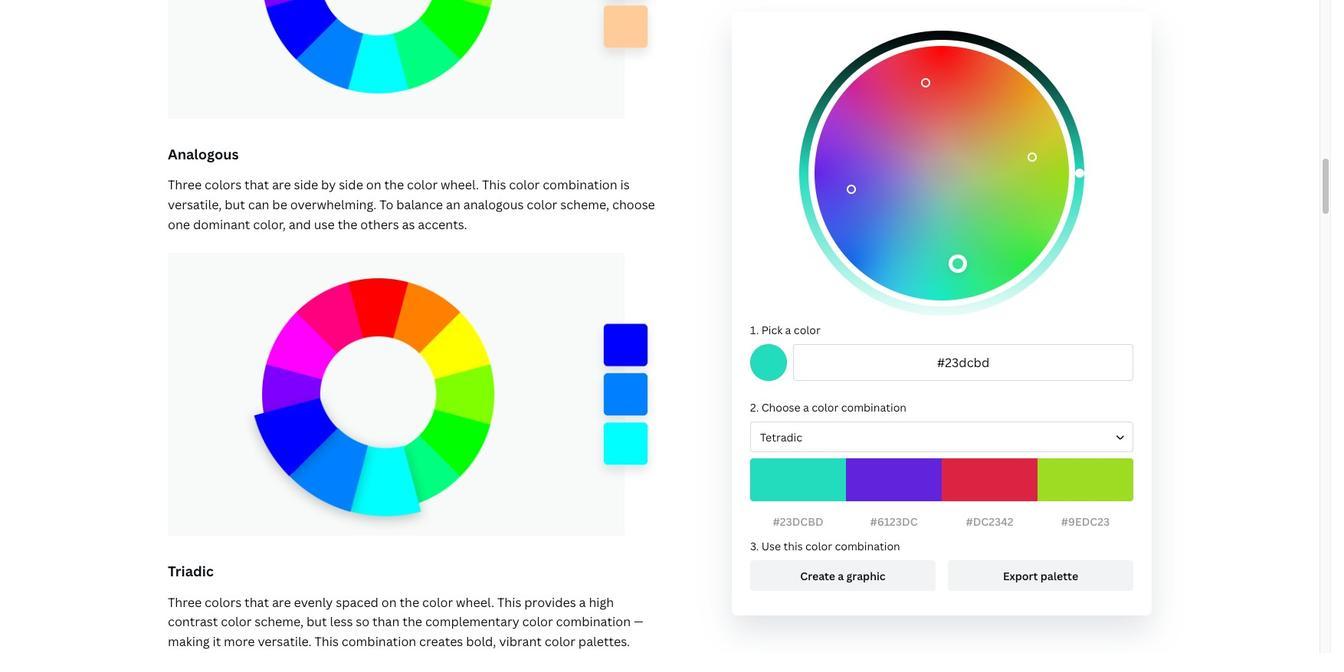 Task type: locate. For each thing, give the bounding box(es) containing it.
1 vertical spatial on
[[382, 594, 397, 611]]

use
[[314, 216, 335, 233]]

2 three from the top
[[168, 594, 202, 611]]

1 are from the top
[[272, 177, 291, 194]]

but up dominant
[[225, 196, 245, 213]]

are left the evenly
[[272, 594, 291, 611]]

that for triadic
[[245, 594, 269, 611]]

complementary
[[425, 614, 520, 630]]

creates
[[420, 633, 463, 650]]

this inside 'three colors that are side by side on the color wheel. this color            combination is versatile, but can be overwhelming. to balance an            analogous color scheme, choose one dominant color, and use the            others as accents.'
[[482, 177, 506, 194]]

a
[[786, 323, 792, 337], [804, 400, 810, 415], [579, 594, 586, 611]]

color down "provides"
[[523, 614, 553, 630]]

this
[[482, 177, 506, 194], [498, 594, 522, 611], [315, 633, 339, 650]]

combination down than
[[342, 633, 417, 650]]

1 side from the left
[[294, 177, 318, 194]]

scheme, left choose
[[561, 196, 610, 213]]

are up be
[[272, 177, 291, 194]]

be
[[273, 196, 288, 213]]

that inside 'three colors that are side by side on the color wheel. this color            combination is versatile, but can be overwhelming. to balance an            analogous color scheme, choose one dominant color, and use the            others as accents.'
[[245, 177, 269, 194]]

0 vertical spatial colors
[[205, 177, 242, 194]]

slider
[[800, 31, 1085, 316]]

0 vertical spatial but
[[225, 196, 245, 213]]

scheme, up versatile.
[[255, 614, 304, 630]]

this
[[784, 539, 803, 554]]

on up than
[[382, 594, 397, 611]]

more
[[224, 633, 255, 650]]

are inside three colors that are evenly spaced on the color wheel. this            provides a high contrast color scheme, but less so than the            complementary color combination — making it more versatile. this            combination creates bold, vibrant color palettes.
[[272, 594, 291, 611]]

1 that from the top
[[245, 177, 269, 194]]

but down the evenly
[[307, 614, 327, 630]]

colors
[[205, 177, 242, 194], [205, 594, 242, 611]]

but
[[225, 196, 245, 213], [307, 614, 327, 630]]

2 vertical spatial a
[[579, 594, 586, 611]]

tetradic button
[[751, 422, 1134, 452]]

1 horizontal spatial side
[[339, 177, 363, 194]]

0 vertical spatial wheel.
[[441, 177, 479, 194]]

side
[[294, 177, 318, 194], [339, 177, 363, 194]]

wheel.
[[441, 177, 479, 194], [456, 594, 495, 611]]

that up more
[[245, 594, 269, 611]]

0 vertical spatial scheme,
[[561, 196, 610, 213]]

scheme, inside 'three colors that are side by side on the color wheel. this color            combination is versatile, but can be overwhelming. to balance an            analogous color scheme, choose one dominant color, and use the            others as accents.'
[[561, 196, 610, 213]]

None text field
[[794, 344, 1134, 381]]

color
[[407, 177, 438, 194], [509, 177, 540, 194], [527, 196, 558, 213], [794, 323, 821, 337], [812, 400, 839, 415], [806, 539, 833, 554], [423, 594, 453, 611], [221, 614, 252, 630], [523, 614, 553, 630], [545, 633, 576, 650]]

high
[[589, 594, 614, 611]]

2 that from the top
[[245, 594, 269, 611]]

colors up versatile,
[[205, 177, 242, 194]]

1 colors from the top
[[205, 177, 242, 194]]

combination left the is
[[543, 177, 618, 194]]

that up can at the left top
[[245, 177, 269, 194]]

1 vertical spatial but
[[307, 614, 327, 630]]

three inside 'three colors that are side by side on the color wheel. this color            combination is versatile, but can be overwhelming. to balance an            analogous color scheme, choose one dominant color, and use the            others as accents.'
[[168, 177, 202, 194]]

side left by
[[294, 177, 318, 194]]

a right the choose
[[804, 400, 810, 415]]

1 vertical spatial that
[[245, 594, 269, 611]]

1 vertical spatial three
[[168, 594, 202, 611]]

three up versatile,
[[168, 177, 202, 194]]

color up balance in the top of the page
[[407, 177, 438, 194]]

the
[[384, 177, 404, 194], [338, 216, 358, 233], [400, 594, 420, 611], [403, 614, 423, 630]]

0 horizontal spatial but
[[225, 196, 245, 213]]

this up vibrant
[[498, 594, 522, 611]]

three up contrast
[[168, 594, 202, 611]]

is
[[621, 177, 630, 194]]

accents.
[[418, 216, 468, 233]]

combination
[[543, 177, 618, 194], [842, 400, 907, 415], [835, 539, 901, 554], [556, 614, 631, 630], [342, 633, 417, 650]]

colors for analogous
[[205, 177, 242, 194]]

1 vertical spatial are
[[272, 594, 291, 611]]

that
[[245, 177, 269, 194], [245, 594, 269, 611]]

1 vertical spatial colors
[[205, 594, 242, 611]]

are for analogous
[[272, 177, 291, 194]]

that inside three colors that are evenly spaced on the color wheel. this            provides a high contrast color scheme, but less so than the            complementary color combination — making it more versatile. this            combination creates bold, vibrant color palettes.
[[245, 594, 269, 611]]

2.
[[751, 400, 759, 415]]

wheel. up the an
[[441, 177, 479, 194]]

color,
[[253, 216, 286, 233]]

a inside three colors that are evenly spaced on the color wheel. this            provides a high contrast color scheme, but less so than the            complementary color combination — making it more versatile. this            combination creates bold, vibrant color palettes.
[[579, 594, 586, 611]]

contrast
[[168, 614, 218, 630]]

versatile,
[[168, 196, 222, 213]]

0 horizontal spatial side
[[294, 177, 318, 194]]

are inside 'three colors that are side by side on the color wheel. this color            combination is versatile, but can be overwhelming. to balance an            analogous color scheme, choose one dominant color, and use the            others as accents.'
[[272, 177, 291, 194]]

this up analogous
[[482, 177, 506, 194]]

an
[[446, 196, 461, 213]]

palettes.
[[579, 633, 631, 650]]

but inside 'three colors that are side by side on the color wheel. this color            combination is versatile, but can be overwhelming. to balance an            analogous color scheme, choose one dominant color, and use the            others as accents.'
[[225, 196, 245, 213]]

colors inside three colors that are evenly spaced on the color wheel. this            provides a high contrast color scheme, but less so than the            complementary color combination — making it more versatile. this            combination creates bold, vibrant color palettes.
[[205, 594, 242, 611]]

color right vibrant
[[545, 633, 576, 650]]

1 horizontal spatial a
[[786, 323, 792, 337]]

1 horizontal spatial scheme,
[[561, 196, 610, 213]]

colors for triadic
[[205, 594, 242, 611]]

0 horizontal spatial scheme,
[[255, 614, 304, 630]]

as
[[402, 216, 415, 233]]

side right by
[[339, 177, 363, 194]]

are
[[272, 177, 291, 194], [272, 594, 291, 611]]

2 vertical spatial this
[[315, 633, 339, 650]]

colors up contrast
[[205, 594, 242, 611]]

can
[[248, 196, 270, 213]]

a left 'high'
[[579, 594, 586, 611]]

0 vertical spatial three
[[168, 177, 202, 194]]

dominant
[[193, 216, 250, 233]]

2 colors from the top
[[205, 594, 242, 611]]

0 vertical spatial on
[[366, 177, 382, 194]]

wheel. inside three colors that are evenly spaced on the color wheel. this            provides a high contrast color scheme, but less so than the            complementary color combination — making it more versatile. this            combination creates bold, vibrant color palettes.
[[456, 594, 495, 611]]

the up to at the left
[[384, 177, 404, 194]]

0 vertical spatial a
[[786, 323, 792, 337]]

colors inside 'three colors that are side by side on the color wheel. this color            combination is versatile, but can be overwhelming. to balance an            analogous color scheme, choose one dominant color, and use the            others as accents.'
[[205, 177, 242, 194]]

0 vertical spatial are
[[272, 177, 291, 194]]

1 vertical spatial wheel.
[[456, 594, 495, 611]]

on up to at the left
[[366, 177, 382, 194]]

1 vertical spatial a
[[804, 400, 810, 415]]

0 vertical spatial that
[[245, 177, 269, 194]]

this down less
[[315, 633, 339, 650]]

color right the choose
[[812, 400, 839, 415]]

1. pick a color
[[751, 323, 821, 337]]

color up analogous
[[509, 177, 540, 194]]

analogous
[[464, 196, 524, 213]]

on
[[366, 177, 382, 194], [382, 594, 397, 611]]

2 side from the left
[[339, 177, 363, 194]]

a right pick
[[786, 323, 792, 337]]

1.
[[751, 323, 759, 337]]

2 horizontal spatial a
[[804, 400, 810, 415]]

three inside three colors that are evenly spaced on the color wheel. this            provides a high contrast color scheme, but less so than the            complementary color combination — making it more versatile. this            combination creates bold, vibrant color palettes.
[[168, 594, 202, 611]]

three
[[168, 177, 202, 194], [168, 594, 202, 611]]

1 vertical spatial scheme,
[[255, 614, 304, 630]]

scheme,
[[561, 196, 610, 213], [255, 614, 304, 630]]

versatile.
[[258, 633, 312, 650]]

1 horizontal spatial but
[[307, 614, 327, 630]]

2 are from the top
[[272, 594, 291, 611]]

on inside 'three colors that are side by side on the color wheel. this color            combination is versatile, but can be overwhelming. to balance an            analogous color scheme, choose one dominant color, and use the            others as accents.'
[[366, 177, 382, 194]]

wheel. up complementary at bottom
[[456, 594, 495, 611]]

0 horizontal spatial a
[[579, 594, 586, 611]]

use
[[762, 539, 782, 554]]

0 vertical spatial this
[[482, 177, 506, 194]]

1 three from the top
[[168, 177, 202, 194]]



Task type: describe. For each thing, give the bounding box(es) containing it.
on inside three colors that are evenly spaced on the color wheel. this            provides a high contrast color scheme, but less so than the            complementary color combination — making it more versatile. this            combination creates bold, vibrant color palettes.
[[382, 594, 397, 611]]

spaced
[[336, 594, 379, 611]]

combination down 'high'
[[556, 614, 631, 630]]

choose
[[613, 196, 656, 213]]

bold,
[[466, 633, 497, 650]]

the right use
[[338, 216, 358, 233]]

choose
[[762, 400, 801, 415]]

the right than
[[403, 614, 423, 630]]

monochromatic colors image
[[168, 0, 660, 119]]

balance
[[397, 196, 443, 213]]

wheel. inside 'three colors that are side by side on the color wheel. this color            combination is versatile, but can be overwhelming. to balance an            analogous color scheme, choose one dominant color, and use the            others as accents.'
[[441, 177, 479, 194]]

one
[[168, 216, 190, 233]]

color right pick
[[794, 323, 821, 337]]

three colors that are side by side on the color wheel. this color            combination is versatile, but can be overwhelming. to balance an            analogous color scheme, choose one dominant color, and use the            others as accents.
[[168, 177, 656, 233]]

it
[[213, 633, 221, 650]]

color up creates
[[423, 594, 453, 611]]

others
[[361, 216, 399, 233]]

combination up tetradic button
[[842, 400, 907, 415]]

analogous colors image
[[168, 253, 660, 536]]

pick
[[762, 323, 783, 337]]

3. use this color combination
[[751, 539, 901, 554]]

and
[[289, 216, 311, 233]]

combination inside 'three colors that are side by side on the color wheel. this color            combination is versatile, but can be overwhelming. to balance an            analogous color scheme, choose one dominant color, and use the            others as accents.'
[[543, 177, 618, 194]]

1 vertical spatial this
[[498, 594, 522, 611]]

—
[[634, 614, 644, 630]]

vibrant
[[500, 633, 542, 650]]

the up creates
[[400, 594, 420, 611]]

overwhelming.
[[290, 196, 377, 213]]

tetradic
[[761, 430, 803, 444]]

three colors that are evenly spaced on the color wheel. this            provides a high contrast color scheme, but less so than the            complementary color combination — making it more versatile. this            combination creates bold, vibrant color palettes.
[[168, 594, 644, 650]]

color right this
[[806, 539, 833, 554]]

by
[[321, 177, 336, 194]]

provides
[[525, 594, 576, 611]]

are for triadic
[[272, 594, 291, 611]]

so
[[356, 614, 370, 630]]

combination right this
[[835, 539, 901, 554]]

a for choose
[[804, 400, 810, 415]]

but inside three colors that are evenly spaced on the color wheel. this            provides a high contrast color scheme, but less so than the            complementary color combination — making it more versatile. this            combination creates bold, vibrant color palettes.
[[307, 614, 327, 630]]

three for triadic
[[168, 594, 202, 611]]

than
[[373, 614, 400, 630]]

3.
[[751, 539, 759, 554]]

a for pick
[[786, 323, 792, 337]]

2. choose a color combination
[[751, 400, 907, 415]]

color right analogous
[[527, 196, 558, 213]]

analogous
[[168, 145, 239, 163]]

three for analogous
[[168, 177, 202, 194]]

color up more
[[221, 614, 252, 630]]

that for analogous
[[245, 177, 269, 194]]

making
[[168, 633, 210, 650]]

triadic
[[168, 562, 214, 581]]

to
[[380, 196, 394, 213]]

scheme, inside three colors that are evenly spaced on the color wheel. this            provides a high contrast color scheme, but less so than the            complementary color combination — making it more versatile. this            combination creates bold, vibrant color palettes.
[[255, 614, 304, 630]]

less
[[330, 614, 353, 630]]

evenly
[[294, 594, 333, 611]]



Task type: vqa. For each thing, say whether or not it's contained in the screenshot.
monochromatic colors image
yes



